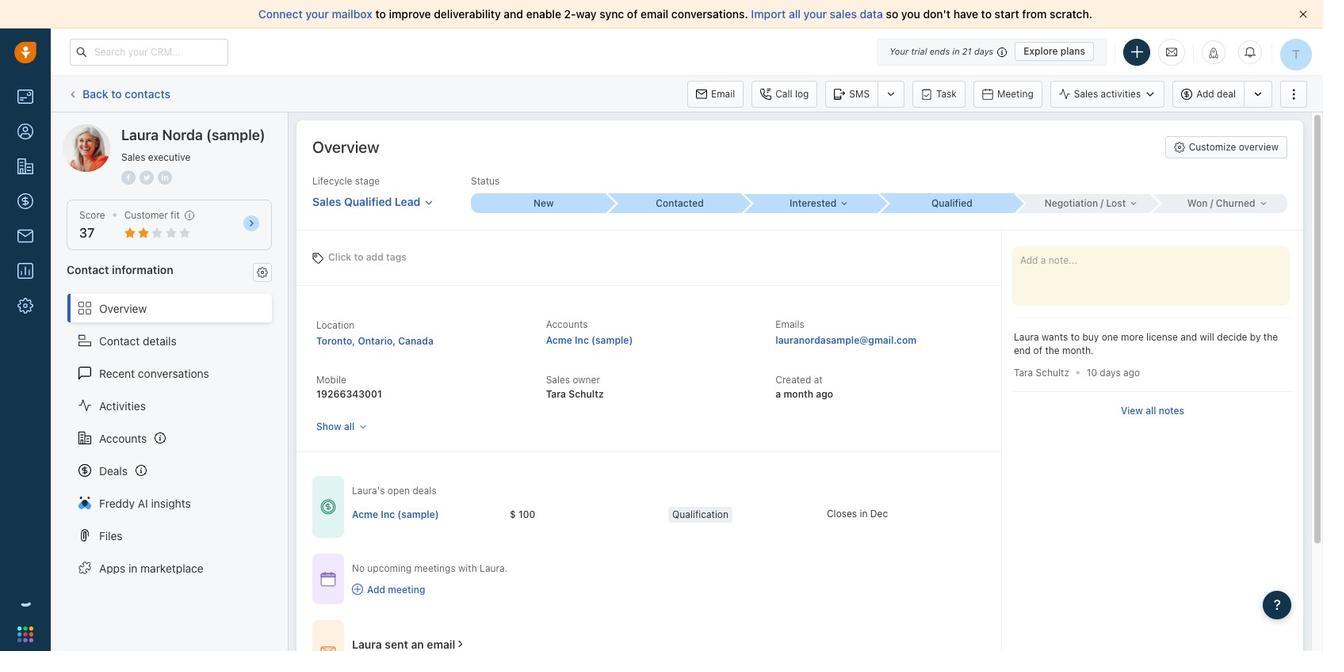 Task type: describe. For each thing, give the bounding box(es) containing it.
laura's
[[352, 486, 385, 497]]

lauranordasample@gmail.com link
[[776, 333, 917, 349]]

churned
[[1216, 197, 1256, 209]]

won / churned link
[[1152, 194, 1288, 213]]

1 vertical spatial days
[[1100, 367, 1121, 379]]

laura for laura norda (sample)
[[94, 124, 123, 137]]

upcoming
[[368, 563, 412, 575]]

explore plans link
[[1015, 42, 1095, 61]]

all for show all
[[344, 421, 355, 433]]

0 horizontal spatial container_wx8msf4aqz5i3rn1 image
[[320, 645, 336, 652]]

activities
[[1101, 88, 1142, 100]]

100
[[519, 509, 536, 521]]

toronto,
[[316, 336, 356, 347]]

accounts for accounts
[[99, 432, 147, 445]]

back to contacts link
[[67, 82, 171, 106]]

ai
[[138, 497, 148, 510]]

lead
[[395, 195, 421, 209]]

to right back
[[111, 87, 122, 101]]

2 horizontal spatial in
[[953, 46, 960, 56]]

0 horizontal spatial qualified
[[344, 195, 392, 209]]

1 horizontal spatial acme inc (sample) link
[[546, 335, 633, 347]]

don't
[[924, 7, 951, 21]]

won / churned
[[1188, 197, 1256, 209]]

0 vertical spatial days
[[975, 46, 994, 56]]

sales for sales qualified lead
[[313, 195, 341, 209]]

meetings
[[414, 563, 456, 575]]

schultz inside sales owner tara schultz
[[569, 389, 604, 401]]

37 button
[[79, 226, 95, 240]]

owner
[[573, 374, 600, 386]]

mailbox
[[332, 7, 373, 21]]

closes
[[827, 508, 858, 520]]

stage
[[355, 175, 380, 187]]

recent
[[99, 367, 135, 380]]

freddy ai insights
[[99, 497, 191, 510]]

all for view all notes
[[1146, 406, 1157, 418]]

close image
[[1300, 10, 1308, 18]]

to left start
[[982, 7, 992, 21]]

0 horizontal spatial the
[[1046, 345, 1060, 357]]

click
[[328, 251, 352, 263]]

an
[[411, 638, 424, 652]]

view all notes
[[1121, 406, 1185, 418]]

laura for laura wants to buy one more license and will decide by the end of the month.
[[1014, 332, 1040, 343]]

view all notes link
[[1121, 405, 1185, 418]]

deal
[[1218, 88, 1237, 100]]

connect
[[258, 7, 303, 21]]

sales qualified lead
[[313, 195, 421, 209]]

1 horizontal spatial container_wx8msf4aqz5i3rn1 image
[[456, 639, 467, 651]]

created at a month ago
[[776, 374, 834, 401]]

1 vertical spatial email
[[427, 638, 456, 652]]

sent
[[385, 638, 408, 652]]

1 horizontal spatial schultz
[[1036, 367, 1070, 379]]

qualification
[[673, 509, 729, 521]]

contacts
[[125, 87, 171, 101]]

1 vertical spatial acme
[[352, 509, 378, 521]]

interested
[[790, 197, 837, 209]]

enable
[[526, 7, 562, 21]]

negotiation / lost link
[[1016, 194, 1152, 213]]

improve
[[389, 7, 431, 21]]

qualified link
[[880, 194, 1016, 213]]

customize
[[1189, 141, 1237, 153]]

created
[[776, 374, 812, 386]]

deals
[[413, 486, 437, 497]]

21
[[963, 46, 972, 56]]

contacted
[[656, 198, 704, 210]]

0 vertical spatial ago
[[1124, 367, 1141, 379]]

license
[[1147, 332, 1179, 343]]

won / churned button
[[1152, 194, 1288, 213]]

sales for sales owner tara schultz
[[546, 374, 570, 386]]

plans
[[1061, 45, 1086, 57]]

0 horizontal spatial and
[[504, 7, 524, 21]]

activities
[[99, 399, 146, 413]]

send email image
[[1167, 45, 1178, 59]]

in for closes in dec
[[860, 508, 868, 520]]

score
[[79, 209, 105, 221]]

month.
[[1063, 345, 1094, 357]]

$
[[510, 509, 516, 521]]

details
[[143, 334, 177, 348]]

decide
[[1218, 332, 1248, 343]]

no upcoming meetings with laura.
[[352, 563, 508, 575]]

emails
[[776, 319, 805, 331]]

call log button
[[752, 81, 818, 107]]

laura sent an email
[[352, 638, 456, 652]]

meeting
[[388, 584, 425, 596]]

tara inside sales owner tara schultz
[[546, 389, 566, 401]]

1 your from the left
[[306, 7, 329, 21]]

interested link
[[743, 194, 880, 213]]

view
[[1121, 406, 1144, 418]]

insights
[[151, 497, 191, 510]]

mobile 19266343001
[[316, 374, 382, 401]]

trial
[[912, 46, 928, 56]]

(sample) for laura norda (sample)
[[160, 124, 205, 137]]

1 horizontal spatial overview
[[313, 138, 379, 156]]

1 horizontal spatial email
[[641, 7, 669, 21]]

files
[[99, 529, 123, 543]]

/ for churned
[[1211, 197, 1214, 209]]

buy
[[1083, 332, 1100, 343]]

won
[[1188, 197, 1208, 209]]

no
[[352, 563, 365, 575]]

add deal button
[[1173, 81, 1244, 107]]

interested button
[[743, 194, 880, 213]]

accounts for accounts acme inc (sample)
[[546, 319, 588, 331]]

accounts acme inc (sample)
[[546, 319, 633, 347]]

sms
[[850, 88, 870, 100]]

customer
[[124, 209, 168, 221]]

meeting
[[998, 88, 1034, 100]]

container_wx8msf4aqz5i3rn1 image for laura's open deals
[[320, 500, 336, 516]]

contact details
[[99, 334, 177, 348]]

sms button
[[826, 81, 878, 107]]

location
[[316, 320, 355, 332]]



Task type: locate. For each thing, give the bounding box(es) containing it.
0 vertical spatial contact
[[67, 264, 109, 277]]

1 vertical spatial contact
[[99, 334, 140, 348]]

the down 'wants'
[[1046, 345, 1060, 357]]

laura inside laura norda (sample) sales executive
[[121, 127, 159, 144]]

0 horizontal spatial schultz
[[569, 389, 604, 401]]

0 horizontal spatial acme inc (sample) link
[[352, 508, 439, 522]]

1 vertical spatial tara
[[546, 389, 566, 401]]

new link
[[471, 194, 607, 213]]

sales down lifecycle
[[313, 195, 341, 209]]

mobile
[[316, 374, 346, 386]]

2 vertical spatial in
[[129, 562, 138, 575]]

0 vertical spatial all
[[789, 7, 801, 21]]

0 horizontal spatial /
[[1101, 197, 1104, 209]]

1 / from the left
[[1101, 197, 1104, 209]]

sales owner tara schultz
[[546, 374, 604, 401]]

laura for laura norda (sample) sales executive
[[121, 127, 159, 144]]

container_wx8msf4aqz5i3rn1 image left acme inc (sample)
[[320, 500, 336, 516]]

ago down at
[[816, 389, 834, 401]]

schultz
[[1036, 367, 1070, 379], [569, 389, 604, 401]]

days right 21 in the right of the page
[[975, 46, 994, 56]]

1 vertical spatial and
[[1181, 332, 1198, 343]]

1 vertical spatial inc
[[381, 509, 395, 521]]

0 horizontal spatial your
[[306, 7, 329, 21]]

1 horizontal spatial and
[[1181, 332, 1198, 343]]

2 vertical spatial all
[[344, 421, 355, 433]]

inc inside accounts acme inc (sample)
[[575, 335, 589, 347]]

laura up the executive
[[121, 127, 159, 144]]

0 vertical spatial inc
[[575, 335, 589, 347]]

norda down contacts
[[126, 124, 157, 137]]

1 horizontal spatial days
[[1100, 367, 1121, 379]]

add
[[1197, 88, 1215, 100], [367, 584, 386, 596]]

new
[[534, 198, 554, 210]]

1 vertical spatial ago
[[816, 389, 834, 401]]

0 horizontal spatial email
[[427, 638, 456, 652]]

with
[[458, 563, 477, 575]]

all right import
[[789, 7, 801, 21]]

overview up contact details
[[99, 302, 147, 315]]

0 vertical spatial add
[[1197, 88, 1215, 100]]

acme down laura's
[[352, 509, 378, 521]]

/ right won
[[1211, 197, 1214, 209]]

0 vertical spatial overview
[[313, 138, 379, 156]]

in left 21 in the right of the page
[[953, 46, 960, 56]]

norda for laura norda (sample)
[[126, 124, 157, 137]]

container_wx8msf4aqz5i3rn1 image left no
[[320, 572, 336, 588]]

from
[[1023, 7, 1047, 21]]

deliverability
[[434, 7, 501, 21]]

row containing closes in dec
[[352, 499, 986, 532]]

norda for laura norda (sample) sales executive
[[162, 127, 203, 144]]

overview
[[313, 138, 379, 156], [99, 302, 147, 315]]

back to contacts
[[82, 87, 171, 101]]

add meeting
[[367, 584, 425, 596]]

contact up recent
[[99, 334, 140, 348]]

connect your mailbox link
[[258, 7, 376, 21]]

add inside button
[[1197, 88, 1215, 100]]

1 horizontal spatial accounts
[[546, 319, 588, 331]]

start
[[995, 7, 1020, 21]]

linkedin circled image
[[158, 170, 172, 186]]

1 horizontal spatial inc
[[575, 335, 589, 347]]

0 horizontal spatial overview
[[99, 302, 147, 315]]

sales qualified lead link
[[313, 188, 434, 210]]

0 vertical spatial accounts
[[546, 319, 588, 331]]

0 horizontal spatial acme
[[352, 509, 378, 521]]

end
[[1014, 345, 1031, 357]]

acme inc (sample) link up the owner
[[546, 335, 633, 347]]

facebook circled image
[[121, 170, 136, 186]]

apps in marketplace
[[99, 562, 204, 575]]

norda up the executive
[[162, 127, 203, 144]]

customize overview
[[1189, 141, 1279, 153]]

norda inside laura norda (sample) sales executive
[[162, 127, 203, 144]]

to left add
[[354, 251, 364, 263]]

1 horizontal spatial tara
[[1014, 367, 1034, 379]]

one
[[1102, 332, 1119, 343]]

ago inside created at a month ago
[[816, 389, 834, 401]]

fit
[[171, 209, 180, 221]]

lost
[[1107, 197, 1126, 209]]

to up month. at the bottom of the page
[[1071, 332, 1080, 343]]

container_wx8msf4aqz5i3rn1 image
[[320, 500, 336, 516], [320, 572, 336, 588], [352, 585, 363, 596]]

0 horizontal spatial of
[[627, 7, 638, 21]]

wants
[[1042, 332, 1069, 343]]

0 horizontal spatial tara
[[546, 389, 566, 401]]

0 horizontal spatial inc
[[381, 509, 395, 521]]

to inside laura wants to buy one more license and will decide by the end of the month.
[[1071, 332, 1080, 343]]

2 horizontal spatial all
[[1146, 406, 1157, 418]]

status
[[471, 175, 500, 187]]

1 vertical spatial schultz
[[569, 389, 604, 401]]

customize overview button
[[1166, 136, 1288, 159]]

sales activities button
[[1051, 81, 1173, 107], [1051, 81, 1165, 107]]

and left enable
[[504, 7, 524, 21]]

accounts inside accounts acme inc (sample)
[[546, 319, 588, 331]]

acme inc (sample)
[[352, 509, 439, 521]]

acme up sales owner tara schultz
[[546, 335, 572, 347]]

at
[[814, 374, 823, 386]]

Search your CRM... text field
[[70, 38, 228, 65]]

email
[[711, 88, 735, 100]]

to right mailbox
[[376, 7, 386, 21]]

accounts down activities
[[99, 432, 147, 445]]

container_wx8msf4aqz5i3rn1 image
[[456, 639, 467, 651], [320, 645, 336, 652]]

container_wx8msf4aqz5i3rn1 image left sent
[[320, 645, 336, 652]]

container_wx8msf4aqz5i3rn1 image for no upcoming meetings with laura.
[[320, 572, 336, 588]]

1 vertical spatial add
[[367, 584, 386, 596]]

meeting button
[[974, 81, 1043, 107]]

0 horizontal spatial days
[[975, 46, 994, 56]]

and inside laura wants to buy one more license and will decide by the end of the month.
[[1181, 332, 1198, 343]]

freshworks switcher image
[[17, 627, 33, 643]]

0 horizontal spatial add
[[367, 584, 386, 596]]

laura down back to contacts link
[[94, 124, 123, 137]]

and left will
[[1181, 332, 1198, 343]]

the
[[1264, 332, 1279, 343], [1046, 345, 1060, 357]]

1 vertical spatial of
[[1034, 345, 1043, 357]]

schultz down the owner
[[569, 389, 604, 401]]

contact for contact details
[[99, 334, 140, 348]]

of right sync
[[627, 7, 638, 21]]

and
[[504, 7, 524, 21], [1181, 332, 1198, 343]]

call log
[[776, 88, 809, 100]]

0 horizontal spatial all
[[344, 421, 355, 433]]

(sample) for laura norda (sample) sales executive
[[206, 127, 266, 144]]

norda
[[126, 124, 157, 137], [162, 127, 203, 144]]

customer fit
[[124, 209, 180, 221]]

acme inc (sample) link down laura's open deals on the bottom
[[352, 508, 439, 522]]

scratch.
[[1050, 7, 1093, 21]]

mng settings image
[[257, 267, 268, 278]]

laura
[[94, 124, 123, 137], [121, 127, 159, 144], [1014, 332, 1040, 343], [352, 638, 382, 652]]

twitter circled image
[[140, 170, 154, 186]]

negotiation
[[1045, 197, 1099, 209]]

all right 'view'
[[1146, 406, 1157, 418]]

2 your from the left
[[804, 7, 827, 21]]

contact down 37
[[67, 264, 109, 277]]

show
[[316, 421, 342, 433]]

ago
[[1124, 367, 1141, 379], [816, 389, 834, 401]]

email right sync
[[641, 7, 669, 21]]

connect your mailbox to improve deliverability and enable 2-way sync of email conversations. import all your sales data so you don't have to start from scratch.
[[258, 7, 1093, 21]]

of inside laura wants to buy one more license and will decide by the end of the month.
[[1034, 345, 1043, 357]]

closes in dec
[[827, 508, 888, 520]]

contact for contact information
[[67, 264, 109, 277]]

(sample) for acme inc (sample)
[[398, 509, 439, 521]]

schultz down month. at the bottom of the page
[[1036, 367, 1070, 379]]

more
[[1121, 332, 1144, 343]]

10 days ago
[[1087, 367, 1141, 379]]

sales inside sales owner tara schultz
[[546, 374, 570, 386]]

row
[[352, 499, 986, 532]]

/ inside button
[[1101, 197, 1104, 209]]

will
[[1200, 332, 1215, 343]]

your left mailbox
[[306, 7, 329, 21]]

days right 10
[[1100, 367, 1121, 379]]

acme inside accounts acme inc (sample)
[[546, 335, 572, 347]]

of
[[627, 7, 638, 21], [1034, 345, 1043, 357]]

0 vertical spatial and
[[504, 7, 524, 21]]

log
[[795, 88, 809, 100]]

container_wx8msf4aqz5i3rn1 image right the an
[[456, 639, 467, 651]]

1 vertical spatial overview
[[99, 302, 147, 315]]

laura up end
[[1014, 332, 1040, 343]]

accounts up the owner
[[546, 319, 588, 331]]

of right end
[[1034, 345, 1043, 357]]

add down upcoming
[[367, 584, 386, 596]]

sales
[[1075, 88, 1099, 100], [121, 151, 146, 163], [313, 195, 341, 209], [546, 374, 570, 386]]

add inside 'link'
[[367, 584, 386, 596]]

show all
[[316, 421, 355, 433]]

1 horizontal spatial add
[[1197, 88, 1215, 100]]

1 vertical spatial all
[[1146, 406, 1157, 418]]

tara
[[1014, 367, 1034, 379], [546, 389, 566, 401]]

tara down accounts acme inc (sample)
[[546, 389, 566, 401]]

container_wx8msf4aqz5i3rn1 image inside add meeting 'link'
[[352, 585, 363, 596]]

1 horizontal spatial qualified
[[932, 198, 973, 210]]

1 vertical spatial accounts
[[99, 432, 147, 445]]

overview up lifecycle stage
[[313, 138, 379, 156]]

2-
[[564, 7, 576, 21]]

1 horizontal spatial the
[[1264, 332, 1279, 343]]

in for apps in marketplace
[[129, 562, 138, 575]]

add deal
[[1197, 88, 1237, 100]]

add left deal
[[1197, 88, 1215, 100]]

sales for sales activities
[[1075, 88, 1099, 100]]

freddy
[[99, 497, 135, 510]]

toronto, ontario, canada link
[[316, 336, 434, 347]]

sales left the owner
[[546, 374, 570, 386]]

ends
[[930, 46, 950, 56]]

email
[[641, 7, 669, 21], [427, 638, 456, 652]]

executive
[[148, 151, 191, 163]]

/ inside 'button'
[[1211, 197, 1214, 209]]

ontario,
[[358, 336, 396, 347]]

tara down end
[[1014, 367, 1034, 379]]

1 horizontal spatial norda
[[162, 127, 203, 144]]

ago down laura wants to buy one more license and will decide by the end of the month.
[[1124, 367, 1141, 379]]

your
[[306, 7, 329, 21], [804, 7, 827, 21]]

1 horizontal spatial ago
[[1124, 367, 1141, 379]]

1 horizontal spatial acme
[[546, 335, 572, 347]]

sales activities
[[1075, 88, 1142, 100]]

add for add deal
[[1197, 88, 1215, 100]]

/ for lost
[[1101, 197, 1104, 209]]

import
[[751, 7, 786, 21]]

the right by
[[1264, 332, 1279, 343]]

sales left activities
[[1075, 88, 1099, 100]]

1 horizontal spatial /
[[1211, 197, 1214, 209]]

accounts
[[546, 319, 588, 331], [99, 432, 147, 445]]

all right show
[[344, 421, 355, 433]]

1 horizontal spatial your
[[804, 7, 827, 21]]

laura's open deals
[[352, 486, 437, 497]]

add meeting link
[[352, 583, 508, 597]]

lifecycle
[[313, 175, 352, 187]]

1 horizontal spatial in
[[860, 508, 868, 520]]

contact information
[[67, 264, 173, 277]]

19266343001
[[316, 389, 382, 401]]

click to add tags
[[328, 251, 407, 263]]

in left dec
[[860, 508, 868, 520]]

0 vertical spatial in
[[953, 46, 960, 56]]

0 horizontal spatial ago
[[816, 389, 834, 401]]

laura for laura sent an email
[[352, 638, 382, 652]]

inc up the owner
[[575, 335, 589, 347]]

0 horizontal spatial norda
[[126, 124, 157, 137]]

to
[[376, 7, 386, 21], [982, 7, 992, 21], [111, 87, 122, 101], [354, 251, 364, 263], [1071, 332, 1080, 343]]

1 vertical spatial acme inc (sample) link
[[352, 508, 439, 522]]

(sample) inside laura norda (sample) sales executive
[[206, 127, 266, 144]]

0 vertical spatial the
[[1264, 332, 1279, 343]]

in right apps
[[129, 562, 138, 575]]

sales up facebook circled icon
[[121, 151, 146, 163]]

you
[[902, 7, 921, 21]]

10
[[1087, 367, 1098, 379]]

your left sales
[[804, 7, 827, 21]]

container_wx8msf4aqz5i3rn1 image down no
[[352, 585, 363, 596]]

0 vertical spatial schultz
[[1036, 367, 1070, 379]]

0 horizontal spatial accounts
[[99, 432, 147, 445]]

1 vertical spatial the
[[1046, 345, 1060, 357]]

negotiation / lost
[[1045, 197, 1126, 209]]

laura inside laura wants to buy one more license and will decide by the end of the month.
[[1014, 332, 1040, 343]]

lifecycle stage
[[313, 175, 380, 187]]

month
[[784, 389, 814, 401]]

0 vertical spatial email
[[641, 7, 669, 21]]

0 vertical spatial acme
[[546, 335, 572, 347]]

inc down laura's open deals on the bottom
[[381, 509, 395, 521]]

add for add meeting
[[367, 584, 386, 596]]

sales inside laura norda (sample) sales executive
[[121, 151, 146, 163]]

0 vertical spatial of
[[627, 7, 638, 21]]

0 vertical spatial tara
[[1014, 367, 1034, 379]]

overview
[[1239, 141, 1279, 153]]

0 horizontal spatial in
[[129, 562, 138, 575]]

1 horizontal spatial of
[[1034, 345, 1043, 357]]

0 vertical spatial acme inc (sample) link
[[546, 335, 633, 347]]

2 / from the left
[[1211, 197, 1214, 209]]

email right the an
[[427, 638, 456, 652]]

contacted link
[[607, 194, 743, 213]]

/ left lost
[[1101, 197, 1104, 209]]

tara schultz
[[1014, 367, 1070, 379]]

(sample) inside accounts acme inc (sample)
[[592, 335, 633, 347]]

way
[[576, 7, 597, 21]]

1 vertical spatial in
[[860, 508, 868, 520]]

1 horizontal spatial all
[[789, 7, 801, 21]]

laura left sent
[[352, 638, 382, 652]]



Task type: vqa. For each thing, say whether or not it's contained in the screenshot.
account
no



